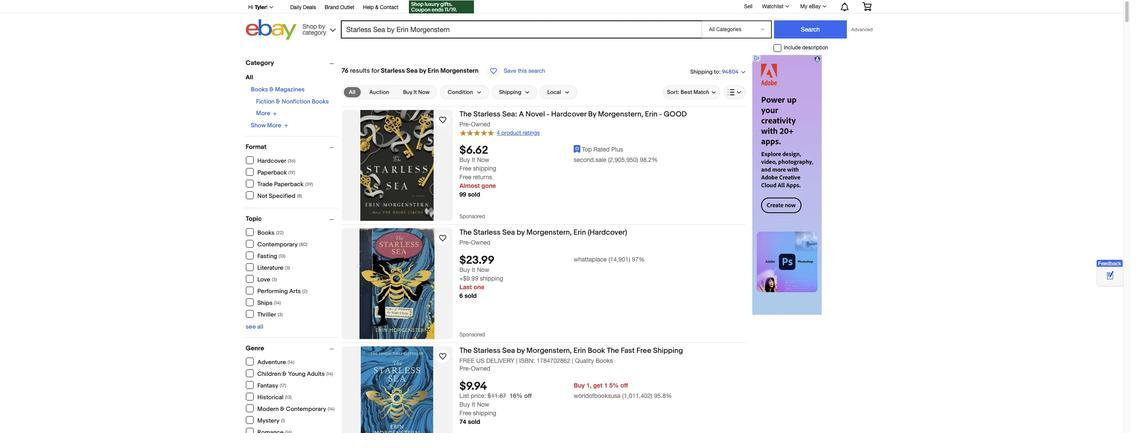 Task type: vqa. For each thing, say whether or not it's contained in the screenshot.


Task type: describe. For each thing, give the bounding box(es) containing it.
results
[[350, 67, 370, 75]]

see
[[246, 324, 256, 331]]

young
[[288, 371, 306, 378]]

nonfiction
[[282, 98, 310, 105]]

books inside the starless sea by morgenstern, erin book the fast free shipping free us delivery | isbn: 1784702862 | quality books pre-owned
[[596, 358, 613, 365]]

the starless sea: a novel - hardcover by morgenstern, erin - good heading
[[459, 110, 687, 119]]

erin inside the starless sea by morgenstern, erin (hardcover) pre-owned
[[573, 229, 586, 237]]

the starless sea by morgenstern, erin (hardcover) link
[[459, 229, 745, 239]]

by inside 'shop by category'
[[319, 23, 325, 30]]

literature
[[257, 264, 283, 272]]

buy inside buy 1, get 1 5% off list price: $11.87 16% off
[[574, 382, 585, 390]]

watch the starless sea by morgenstern, erin (hardcover) image
[[437, 233, 448, 244]]

one
[[474, 284, 484, 291]]

sold inside whattaplace (14,901) 97% buy it now +$9.99 shipping last one 6 sold
[[465, 292, 477, 300]]

best
[[681, 89, 692, 96]]

0 horizontal spatial all
[[246, 74, 253, 81]]

local button
[[540, 85, 577, 99]]

(2)
[[302, 289, 307, 294]]

condition button
[[440, 85, 489, 99]]

almost
[[459, 182, 480, 189]]

pre- inside the starless sea by morgenstern, erin book the fast free shipping free us delivery | isbn: 1784702862 | quality books pre-owned
[[459, 366, 471, 373]]

2 - from the left
[[659, 110, 662, 119]]

advertisement region
[[752, 55, 822, 315]]

99
[[459, 191, 466, 198]]

plus
[[611, 146, 623, 153]]

contemporary (80)
[[257, 241, 307, 248]]

specified
[[269, 192, 295, 200]]

1
[[604, 382, 608, 390]]

+$9.99
[[459, 275, 478, 282]]

76 results for starless sea by erin morgenstern
[[342, 67, 479, 75]]

my
[[800, 3, 807, 10]]

hardcover inside the starless sea: a novel - hardcover by morgenstern, erin - good pre-owned
[[551, 110, 586, 119]]

advanced link
[[847, 21, 877, 38]]

shop by category banner
[[243, 0, 878, 42]]

auction
[[369, 89, 389, 96]]

1784702862
[[537, 358, 570, 365]]

pre- inside the starless sea: a novel - hardcover by morgenstern, erin - good pre-owned
[[459, 121, 471, 128]]

owned inside the starless sea by morgenstern, erin book the fast free shipping free us delivery | isbn: 1784702862 | quality books pre-owned
[[471, 366, 490, 373]]

save this search
[[504, 68, 545, 74]]

morgenstern, for (hardcover)
[[526, 229, 572, 237]]

& for modern
[[280, 406, 285, 413]]

now down 76 results for starless sea by erin morgenstern
[[418, 89, 430, 96]]

fiction & nonfiction books
[[256, 98, 329, 105]]

6
[[459, 292, 463, 300]]

category button
[[246, 59, 338, 67]]

by
[[588, 110, 596, 119]]

buy down 76 results for starless sea by erin morgenstern
[[403, 89, 412, 96]]

(39)
[[305, 181, 313, 187]]

performing arts (2)
[[257, 288, 307, 295]]

show more
[[251, 122, 281, 129]]

watchlist
[[762, 3, 783, 10]]

(17)
[[280, 383, 286, 389]]

(80)
[[299, 242, 307, 247]]

97%
[[632, 256, 645, 263]]

starless for hardcover
[[473, 110, 501, 119]]

now inside whattaplace (14,901) 97% buy it now +$9.99 shipping last one 6 sold
[[477, 267, 489, 274]]

free
[[459, 358, 475, 365]]

modern & contemporary (14)
[[257, 406, 335, 413]]

(hardcover)
[[588, 229, 627, 237]]

1 | from the left
[[516, 358, 517, 365]]

free inside the starless sea by morgenstern, erin book the fast free shipping free us delivery | isbn: 1784702862 | quality books pre-owned
[[636, 347, 652, 356]]

& for fiction
[[276, 98, 280, 105]]

morgenstern, for book
[[526, 347, 572, 356]]

(3) for love
[[272, 277, 277, 283]]

starless for (hardcover)
[[473, 229, 501, 237]]

starless right 'for'
[[381, 67, 405, 75]]

daily deals
[[290, 4, 316, 10]]

All selected text field
[[349, 88, 355, 96]]

the starless sea: a novel - hardcover by morgenstern, erin - good pre-owned
[[459, 110, 687, 128]]

(14) inside modern & contemporary (14)
[[328, 407, 335, 412]]

list
[[459, 393, 469, 400]]

shipping for sold
[[473, 410, 496, 417]]

to
[[714, 68, 719, 75]]

save this search button
[[484, 64, 548, 78]]

for
[[371, 67, 379, 75]]

it inside buy it now link
[[414, 89, 417, 96]]

erin inside the starless sea: a novel - hardcover by morgenstern, erin - good pre-owned
[[645, 110, 658, 119]]

& for help
[[375, 4, 378, 10]]

last
[[459, 284, 472, 291]]

$11.87
[[488, 393, 506, 400]]

more button
[[256, 110, 277, 117]]

books & magazines
[[251, 86, 305, 93]]

sold inside worldofbooksusa (1,011,402) 95.8% buy it now free shipping 74 sold
[[468, 419, 480, 426]]

owned inside the starless sea by morgenstern, erin (hardcover) pre-owned
[[471, 239, 490, 246]]

watch the starless sea: a novel - hardcover by morgenstern, erin - good image
[[437, 115, 448, 125]]

free inside worldofbooksusa (1,011,402) 95.8% buy it now free shipping 74 sold
[[459, 410, 471, 417]]

adventure (14)
[[257, 359, 294, 366]]

sell
[[744, 3, 753, 9]]

by inside the starless sea by morgenstern, erin book the fast free shipping free us delivery | isbn: 1784702862 | quality books pre-owned
[[517, 347, 525, 356]]

children
[[257, 371, 281, 378]]

second.sale (2,905,950) 98.2% free shipping free returns almost gone 99 sold
[[459, 156, 658, 198]]

books & magazines link
[[251, 86, 305, 93]]

top rated plus image
[[574, 145, 581, 153]]

get the coupon image
[[409, 0, 474, 13]]

account navigation
[[243, 0, 878, 15]]

modern
[[257, 406, 279, 413]]

fiction & nonfiction books link
[[256, 98, 329, 105]]

94804
[[722, 69, 739, 76]]

shipping inside the starless sea by morgenstern, erin book the fast free shipping free us delivery | isbn: 1784702862 | quality books pre-owned
[[653, 347, 683, 356]]

delivery
[[486, 358, 514, 365]]

buy 1, get 1 5% off list price: $11.87 16% off
[[459, 382, 628, 400]]

top
[[582, 146, 592, 153]]

the starless sea by morgenstern, erin book the fast free shipping image
[[361, 347, 433, 434]]

isbn:
[[519, 358, 535, 365]]

(3) for thriller
[[278, 312, 283, 318]]

it up returns
[[472, 156, 475, 163]]

historical
[[257, 394, 283, 401]]

books left (22) at the left
[[257, 229, 275, 237]]

good
[[664, 110, 687, 119]]

returns
[[473, 174, 492, 181]]

second.sale
[[574, 156, 606, 163]]

by inside the starless sea by morgenstern, erin (hardcover) pre-owned
[[517, 229, 525, 237]]

format
[[246, 143, 267, 151]]

watch the starless sea by morgenstern, erin book the fast free shipping image
[[437, 352, 448, 362]]

your shopping cart image
[[862, 2, 872, 11]]

product
[[501, 130, 521, 136]]

topic
[[246, 215, 262, 223]]

rated
[[593, 146, 610, 153]]

ebay
[[809, 3, 821, 10]]

trade paperback (39)
[[257, 181, 313, 188]]

sea for pre-
[[502, 229, 515, 237]]

(14) inside ships (14)
[[274, 300, 281, 306]]

it inside worldofbooksusa (1,011,402) 95.8% buy it now free shipping 74 sold
[[472, 402, 475, 409]]

1 vertical spatial hardcover
[[257, 157, 286, 165]]

brand
[[325, 4, 339, 10]]

(14) inside adventure (14)
[[287, 360, 294, 365]]

sort: best match button
[[663, 85, 720, 99]]

shipping button
[[492, 85, 537, 99]]

tyler
[[255, 4, 266, 10]]



Task type: locate. For each thing, give the bounding box(es) containing it.
love
[[257, 276, 270, 283]]

0 vertical spatial (13)
[[279, 253, 285, 259]]

it inside whattaplace (14,901) 97% buy it now +$9.99 shipping last one 6 sold
[[472, 267, 475, 274]]

quality
[[575, 358, 594, 365]]

2 vertical spatial owned
[[471, 366, 490, 373]]

0 vertical spatial hardcover
[[551, 110, 586, 119]]

1 vertical spatial off
[[524, 393, 532, 400]]

auction link
[[364, 87, 394, 98]]

& for books
[[269, 86, 274, 93]]

include description
[[784, 45, 828, 51]]

trade
[[257, 181, 273, 188]]

2 vertical spatial shipping
[[653, 347, 683, 356]]

1 owned from the top
[[471, 121, 490, 128]]

buy it now up returns
[[459, 156, 489, 163]]

shipping left to
[[690, 68, 713, 75]]

pre- inside the starless sea by morgenstern, erin (hardcover) pre-owned
[[459, 239, 471, 246]]

shipping inside second.sale (2,905,950) 98.2% free shipping free returns almost gone 99 sold
[[473, 165, 496, 172]]

not
[[257, 192, 267, 200]]

0 horizontal spatial buy it now
[[403, 89, 430, 96]]

0 vertical spatial shipping
[[690, 68, 713, 75]]

buy left 1,
[[574, 382, 585, 390]]

0 vertical spatial shipping
[[473, 165, 496, 172]]

worldofbooksusa
[[574, 393, 621, 400]]

contemporary down (22) at the left
[[257, 241, 298, 248]]

(13) inside fasting (13)
[[279, 253, 285, 259]]

morgenstern,
[[598, 110, 643, 119], [526, 229, 572, 237], [526, 347, 572, 356]]

erin inside the starless sea by morgenstern, erin book the fast free shipping free us delivery | isbn: 1784702862 | quality books pre-owned
[[573, 347, 586, 356]]

starless inside the starless sea: a novel - hardcover by morgenstern, erin - good pre-owned
[[473, 110, 501, 119]]

shipping right the fast
[[653, 347, 683, 356]]

main content containing $6.62
[[342, 55, 745, 434]]

now inside worldofbooksusa (1,011,402) 95.8% buy it now free shipping 74 sold
[[477, 402, 489, 409]]

the starless sea: a novel - hardcover by morgenstern, erin - good image
[[361, 110, 433, 221]]

show
[[251, 122, 266, 129]]

off
[[620, 382, 628, 390], [524, 393, 532, 400]]

by
[[319, 23, 325, 30], [419, 67, 426, 75], [517, 229, 525, 237], [517, 347, 525, 356]]

1 vertical spatial morgenstern,
[[526, 229, 572, 237]]

0 horizontal spatial hardcover
[[257, 157, 286, 165]]

& up (17)
[[282, 371, 287, 378]]

books down the 'the starless sea by morgenstern, erin book the fast free shipping' link
[[596, 358, 613, 365]]

| left the isbn:
[[516, 358, 517, 365]]

erin left morgenstern
[[428, 67, 439, 75]]

1 vertical spatial buy it now
[[459, 156, 489, 163]]

now
[[418, 89, 430, 96], [477, 156, 489, 163], [477, 267, 489, 274], [477, 402, 489, 409]]

0 vertical spatial all
[[246, 74, 253, 81]]

deals
[[303, 4, 316, 10]]

0 vertical spatial morgenstern,
[[598, 110, 643, 119]]

2 owned from the top
[[471, 239, 490, 246]]

(14)
[[274, 300, 281, 306], [287, 360, 294, 365], [326, 371, 333, 377], [328, 407, 335, 412]]

buy
[[403, 89, 412, 96], [459, 156, 470, 163], [459, 267, 470, 274], [574, 382, 585, 390], [459, 402, 470, 409]]

0 vertical spatial sea
[[406, 67, 418, 75]]

all
[[257, 324, 263, 331]]

thriller
[[257, 311, 276, 319]]

magazines
[[275, 86, 305, 93]]

1 vertical spatial (13)
[[285, 395, 292, 400]]

the right "watch the starless sea by morgenstern, erin (hardcover)" icon
[[459, 229, 472, 237]]

|
[[516, 358, 517, 365], [572, 358, 573, 365]]

(3) right love
[[272, 277, 277, 283]]

novel
[[526, 110, 545, 119]]

buy inside worldofbooksusa (1,011,402) 95.8% buy it now free shipping 74 sold
[[459, 402, 470, 409]]

(13) for fasting
[[279, 253, 285, 259]]

2 vertical spatial (3)
[[278, 312, 283, 318]]

3 pre- from the top
[[459, 366, 471, 373]]

2 | from the left
[[572, 358, 573, 365]]

it up +$9.99
[[472, 267, 475, 274]]

shipping
[[690, 68, 713, 75], [499, 89, 521, 96], [653, 347, 683, 356]]

not specified (8)
[[257, 192, 302, 200]]

see all
[[246, 324, 263, 331]]

starless up 4
[[473, 110, 501, 119]]

mystery
[[257, 417, 280, 425]]

& up "fiction"
[[269, 86, 274, 93]]

all down category
[[246, 74, 253, 81]]

condition
[[448, 89, 473, 96]]

shipping inside whattaplace (14,901) 97% buy it now +$9.99 shipping last one 6 sold
[[480, 275, 503, 282]]

1 vertical spatial shipping
[[480, 275, 503, 282]]

1 vertical spatial more
[[267, 122, 281, 129]]

buy up almost
[[459, 156, 470, 163]]

& for children
[[282, 371, 287, 378]]

brand outlet
[[325, 4, 354, 10]]

(13) down contemporary (80)
[[279, 253, 285, 259]]

2 vertical spatial sea
[[502, 347, 515, 356]]

owned down 'us'
[[471, 366, 490, 373]]

1 vertical spatial shipping
[[499, 89, 521, 96]]

(3)
[[285, 265, 290, 271], [272, 277, 277, 283], [278, 312, 283, 318]]

the for pre-
[[459, 229, 472, 237]]

2 vertical spatial sold
[[468, 419, 480, 426]]

fantasy
[[257, 382, 278, 390]]

morgenstern, inside the starless sea by morgenstern, erin book the fast free shipping free us delivery | isbn: 1784702862 | quality books pre-owned
[[526, 347, 572, 356]]

shop by category button
[[299, 19, 338, 38]]

owned up 4 product ratings link
[[471, 121, 490, 128]]

owned up $23.99
[[471, 239, 490, 246]]

0 vertical spatial off
[[620, 382, 628, 390]]

- right novel
[[547, 110, 550, 119]]

the for the
[[459, 347, 472, 356]]

fast
[[621, 347, 635, 356]]

listing options selector. list view selected. image
[[727, 89, 741, 96]]

0 horizontal spatial -
[[547, 110, 550, 119]]

buy down list
[[459, 402, 470, 409]]

(2,905,950)
[[608, 156, 638, 163]]

0 vertical spatial pre-
[[459, 121, 471, 128]]

all link
[[344, 87, 361, 98]]

(13) inside historical (13)
[[285, 395, 292, 400]]

0 vertical spatial owned
[[471, 121, 490, 128]]

& inside account navigation
[[375, 4, 378, 10]]

(19)
[[288, 170, 295, 175]]

ratings
[[523, 130, 540, 136]]

1 horizontal spatial -
[[659, 110, 662, 119]]

shipping inside worldofbooksusa (1,011,402) 95.8% buy it now free shipping 74 sold
[[473, 410, 496, 417]]

shipping for shipping
[[499, 89, 521, 96]]

contact
[[380, 4, 398, 10]]

hardcover left the by
[[551, 110, 586, 119]]

1 pre- from the top
[[459, 121, 471, 128]]

buy it now
[[403, 89, 430, 96], [459, 156, 489, 163]]

& down books & magazines link
[[276, 98, 280, 105]]

shipping up returns
[[473, 165, 496, 172]]

(8)
[[297, 193, 302, 199]]

shipping down price:
[[473, 410, 496, 417]]

1 vertical spatial sold
[[465, 292, 477, 300]]

include
[[784, 45, 801, 51]]

(3) inside literature (3)
[[285, 265, 290, 271]]

more
[[256, 110, 270, 117], [267, 122, 281, 129]]

off right 16%
[[524, 393, 532, 400]]

the starless sea by morgenstern, erin (hardcover) heading
[[459, 229, 627, 237]]

1 horizontal spatial off
[[620, 382, 628, 390]]

more inside button
[[267, 122, 281, 129]]

the left the fast
[[607, 347, 619, 356]]

(3) inside love (3)
[[272, 277, 277, 283]]

0 vertical spatial contemporary
[[257, 241, 298, 248]]

the inside the starless sea: a novel - hardcover by morgenstern, erin - good pre-owned
[[459, 110, 472, 119]]

the starless sea by morgenstern, erin (hardcover) image
[[359, 229, 435, 340]]

owned inside the starless sea: a novel - hardcover by morgenstern, erin - good pre-owned
[[471, 121, 490, 128]]

- left "good"
[[659, 110, 662, 119]]

erin
[[428, 67, 439, 75], [645, 110, 658, 119], [573, 229, 586, 237], [573, 347, 586, 356]]

outlet
[[340, 4, 354, 10]]

0 horizontal spatial shipping
[[499, 89, 521, 96]]

thriller (3)
[[257, 311, 283, 319]]

category
[[246, 59, 274, 67]]

starless inside the starless sea by morgenstern, erin (hardcover) pre-owned
[[473, 229, 501, 237]]

4
[[497, 130, 500, 136]]

hi tyler !
[[248, 4, 268, 10]]

shipping to : 94804
[[690, 68, 739, 76]]

Search for anything text field
[[342, 21, 700, 38]]

sold down almost
[[468, 191, 480, 198]]

& right help
[[375, 4, 378, 10]]

description
[[802, 45, 828, 51]]

starless up $23.99
[[473, 229, 501, 237]]

1 vertical spatial contemporary
[[286, 406, 326, 413]]

sold right 74
[[468, 419, 480, 426]]

starless inside the starless sea by morgenstern, erin book the fast free shipping free us delivery | isbn: 1784702862 | quality books pre-owned
[[473, 347, 501, 356]]

sea for the
[[502, 347, 515, 356]]

!
[[266, 4, 268, 10]]

price:
[[471, 393, 486, 400]]

(13) down (17)
[[285, 395, 292, 400]]

1 vertical spatial sea
[[502, 229, 515, 237]]

now up +$9.99
[[477, 267, 489, 274]]

shipping up the one
[[480, 275, 503, 282]]

1 vertical spatial (3)
[[272, 277, 277, 283]]

| down the starless sea by morgenstern, erin book the fast free shipping heading
[[572, 358, 573, 365]]

1 vertical spatial owned
[[471, 239, 490, 246]]

erin left (hardcover)
[[573, 229, 586, 237]]

0 horizontal spatial |
[[516, 358, 517, 365]]

more down more "button"
[[267, 122, 281, 129]]

(14) inside children & young adults (14)
[[326, 371, 333, 377]]

shipping for one
[[480, 275, 503, 282]]

(3) for literature
[[285, 265, 290, 271]]

shipping down "save"
[[499, 89, 521, 96]]

contemporary
[[257, 241, 298, 248], [286, 406, 326, 413]]

erin left "good"
[[645, 110, 658, 119]]

paperback down hardcover (36)
[[257, 169, 287, 176]]

owned
[[471, 121, 490, 128], [471, 239, 490, 246], [471, 366, 490, 373]]

pre- down free
[[459, 366, 471, 373]]

shipping inside shipping to : 94804
[[690, 68, 713, 75]]

mystery (1)
[[257, 417, 285, 425]]

buy it now down 76 results for starless sea by erin morgenstern
[[403, 89, 430, 96]]

fasting (13)
[[257, 253, 285, 260]]

the starless sea by morgenstern, erin book the fast free shipping heading
[[459, 347, 683, 356]]

0 vertical spatial paperback
[[257, 169, 287, 176]]

1 horizontal spatial all
[[349, 89, 355, 96]]

None submit
[[774, 20, 847, 39]]

daily deals link
[[290, 3, 316, 13]]

2 horizontal spatial (3)
[[285, 265, 290, 271]]

sea inside the starless sea by morgenstern, erin book the fast free shipping free us delivery | isbn: 1784702862 | quality books pre-owned
[[502, 347, 515, 356]]

4 product ratings link
[[459, 129, 540, 136]]

1 horizontal spatial shipping
[[653, 347, 683, 356]]

buy inside whattaplace (14,901) 97% buy it now +$9.99 shipping last one 6 sold
[[459, 267, 470, 274]]

morgenstern, inside the starless sea by morgenstern, erin (hardcover) pre-owned
[[526, 229, 572, 237]]

& up "(1)"
[[280, 406, 285, 413]]

sea inside the starless sea by morgenstern, erin (hardcover) pre-owned
[[502, 229, 515, 237]]

hardcover
[[551, 110, 586, 119], [257, 157, 286, 165]]

the inside the starless sea by morgenstern, erin (hardcover) pre-owned
[[459, 229, 472, 237]]

1 horizontal spatial buy it now
[[459, 156, 489, 163]]

books right nonfiction on the top left of page
[[312, 98, 329, 105]]

off right 5%
[[620, 382, 628, 390]]

starless for book
[[473, 347, 501, 356]]

0 vertical spatial (3)
[[285, 265, 290, 271]]

pre- up $23.99
[[459, 239, 471, 246]]

the down condition dropdown button
[[459, 110, 472, 119]]

local
[[547, 89, 561, 96]]

0 horizontal spatial off
[[524, 393, 532, 400]]

now down price:
[[477, 402, 489, 409]]

erin up quality
[[573, 347, 586, 356]]

1 horizontal spatial hardcover
[[551, 110, 586, 119]]

brand outlet link
[[325, 3, 354, 13]]

pre- right watch the starless sea: a novel - hardcover by morgenstern, erin - good image
[[459, 121, 471, 128]]

1 vertical spatial pre-
[[459, 239, 471, 246]]

0 vertical spatial buy it now
[[403, 89, 430, 96]]

the starless sea: a novel - hardcover by morgenstern, erin - good link
[[459, 110, 745, 121]]

$9.94
[[459, 380, 487, 394]]

main content
[[342, 55, 745, 434]]

now up returns
[[477, 156, 489, 163]]

$23.99
[[459, 254, 495, 268]]

shipping inside dropdown button
[[499, 89, 521, 96]]

2 horizontal spatial shipping
[[690, 68, 713, 75]]

2 vertical spatial shipping
[[473, 410, 496, 417]]

1 vertical spatial paperback
[[274, 181, 304, 188]]

shipping for shipping to : 94804
[[690, 68, 713, 75]]

buy up +$9.99
[[459, 267, 470, 274]]

2 pre- from the top
[[459, 239, 471, 246]]

children & young adults (14)
[[257, 371, 333, 378]]

0 horizontal spatial (3)
[[272, 277, 277, 283]]

1 - from the left
[[547, 110, 550, 119]]

my ebay
[[800, 3, 821, 10]]

hardcover up paperback (19)
[[257, 157, 286, 165]]

(13) for historical
[[285, 395, 292, 400]]

the for by
[[459, 110, 472, 119]]

more down "fiction"
[[256, 110, 270, 117]]

0 vertical spatial sold
[[468, 191, 480, 198]]

see all button
[[246, 324, 263, 331]]

74
[[459, 419, 466, 426]]

sold inside second.sale (2,905,950) 98.2% free shipping free returns almost gone 99 sold
[[468, 191, 480, 198]]

it down 76 results for starless sea by erin morgenstern
[[414, 89, 417, 96]]

books up "fiction"
[[251, 86, 268, 93]]

sort:
[[667, 89, 679, 96]]

more inside "button"
[[256, 110, 270, 117]]

5%
[[609, 382, 619, 390]]

all down results
[[349, 89, 355, 96]]

(22)
[[276, 230, 284, 236]]

morgenstern, inside the starless sea: a novel - hardcover by morgenstern, erin - good pre-owned
[[598, 110, 643, 119]]

sold right 6
[[465, 292, 477, 300]]

2 vertical spatial morgenstern,
[[526, 347, 572, 356]]

paperback down (19)
[[274, 181, 304, 188]]

love (3)
[[257, 276, 277, 283]]

1 horizontal spatial |
[[572, 358, 573, 365]]

none submit inside shop by category banner
[[774, 20, 847, 39]]

(3) right literature
[[285, 265, 290, 271]]

(14,901)
[[609, 256, 630, 263]]

0 vertical spatial more
[[256, 110, 270, 117]]

1 vertical spatial all
[[349, 89, 355, 96]]

3 owned from the top
[[471, 366, 490, 373]]

the up free
[[459, 347, 472, 356]]

1 horizontal spatial (3)
[[278, 312, 283, 318]]

it down price:
[[472, 402, 475, 409]]

books
[[251, 86, 268, 93], [312, 98, 329, 105], [257, 229, 275, 237], [596, 358, 613, 365]]

(1,011,402)
[[622, 393, 652, 400]]

(36)
[[288, 158, 296, 164]]

2 vertical spatial pre-
[[459, 366, 471, 373]]

starless up 'us'
[[473, 347, 501, 356]]

(3) inside thriller (3)
[[278, 312, 283, 318]]

&
[[375, 4, 378, 10], [269, 86, 274, 93], [276, 98, 280, 105], [282, 371, 287, 378], [280, 406, 285, 413]]

contemporary down (17)
[[286, 406, 326, 413]]

(3) right the thriller
[[278, 312, 283, 318]]

98.2%
[[640, 156, 658, 163]]



